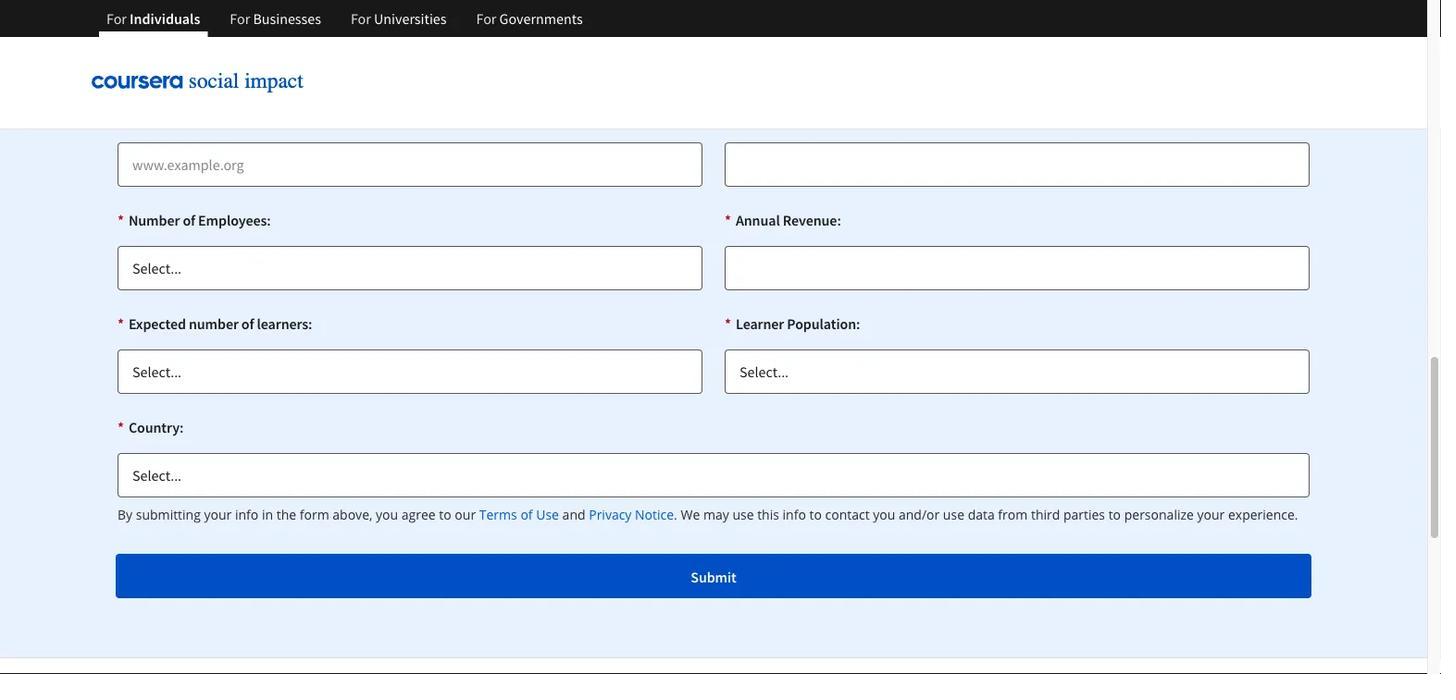 Task type: vqa. For each thing, say whether or not it's contained in the screenshot.
By
yes



Task type: locate. For each thing, give the bounding box(es) containing it.
organization
[[129, 4, 209, 22]]

0 horizontal spatial to
[[809, 506, 822, 524]]

of right "number"
[[183, 211, 195, 230]]

use
[[733, 506, 754, 524], [943, 506, 964, 524]]

to
[[809, 506, 822, 524], [1109, 506, 1121, 524]]

for left universities
[[351, 9, 371, 28]]

* left learner
[[725, 315, 731, 333]]

1 horizontal spatial use
[[943, 506, 964, 524]]

*
[[118, 4, 124, 22], [118, 211, 124, 230], [725, 211, 731, 230], [118, 315, 124, 333], [725, 315, 731, 333], [118, 418, 124, 437]]

you left and/or
[[873, 506, 895, 524]]

2 to from the left
[[1109, 506, 1121, 524]]

individuals
[[130, 9, 200, 28]]

3 for from the left
[[351, 9, 371, 28]]

use left data
[[943, 506, 964, 524]]

1 use from the left
[[733, 506, 754, 524]]

info right this
[[783, 506, 806, 524]]

1 vertical spatial of
[[241, 315, 254, 333]]

* left "expected"
[[118, 315, 124, 333]]

and/or
[[899, 506, 940, 524]]

* for * country:
[[118, 418, 124, 437]]

for left governments
[[476, 9, 497, 28]]

1 for from the left
[[106, 9, 127, 28]]

* for * organization name:
[[118, 4, 124, 22]]

for businesses
[[230, 9, 321, 28]]

businesses
[[253, 9, 321, 28]]

number
[[129, 211, 180, 230]]

this
[[757, 506, 779, 524]]

1 horizontal spatial your
[[1197, 506, 1225, 524]]

to left contact
[[809, 506, 822, 524]]

1 horizontal spatial info
[[783, 506, 806, 524]]

2 for from the left
[[230, 9, 250, 28]]

of
[[183, 211, 195, 230], [241, 315, 254, 333]]

contact
[[825, 506, 870, 524]]

of right number
[[241, 315, 254, 333]]

and
[[562, 506, 586, 524]]

social impact logo image
[[92, 71, 314, 95]]

you right above,
[[376, 506, 398, 524]]

4 for from the left
[[476, 9, 497, 28]]

* left country:
[[118, 418, 124, 437]]

expected
[[129, 315, 186, 333]]

0 horizontal spatial your
[[204, 506, 232, 524]]

* left individuals
[[118, 4, 124, 22]]

population:
[[787, 315, 860, 333]]

your right personalize
[[1197, 506, 1225, 524]]

use left this
[[733, 506, 754, 524]]

form
[[300, 506, 329, 524]]

* left annual
[[725, 211, 731, 230]]

submit
[[691, 568, 737, 587]]

None text field
[[725, 143, 1310, 187], [725, 246, 1310, 291], [725, 143, 1310, 187], [725, 246, 1310, 291]]

* for * number of employees:
[[118, 211, 124, 230]]

your left in
[[204, 506, 232, 524]]

privacy notice link
[[589, 505, 674, 525]]

for individuals
[[106, 9, 200, 28]]

name:
[[212, 4, 253, 22]]

1 horizontal spatial of
[[241, 315, 254, 333]]

0 horizontal spatial you
[[376, 506, 398, 524]]

submit button
[[116, 554, 1312, 599]]

learner
[[736, 315, 784, 333]]

for
[[106, 9, 127, 28], [230, 9, 250, 28], [351, 9, 371, 28], [476, 9, 497, 28]]

0 horizontal spatial use
[[733, 506, 754, 524]]

* expected number of learners:
[[118, 315, 312, 333]]

* left "number"
[[118, 211, 124, 230]]

your
[[204, 506, 232, 524], [1197, 506, 1225, 524]]

1 to from the left
[[809, 506, 822, 524]]

info left in
[[235, 506, 259, 524]]

info
[[235, 506, 259, 524], [783, 506, 806, 524]]

* annual revenue:
[[725, 211, 841, 230]]

1 horizontal spatial to
[[1109, 506, 1121, 524]]

revenue:
[[783, 211, 841, 230]]

banner navigation
[[92, 0, 598, 51]]

universities
[[374, 9, 447, 28]]

may
[[703, 506, 729, 524]]

our
[[455, 506, 476, 524]]

for left businesses
[[230, 9, 250, 28]]

country:
[[129, 418, 184, 437]]

to right parties
[[1109, 506, 1121, 524]]

you
[[376, 506, 398, 524], [873, 506, 895, 524]]

1 horizontal spatial you
[[873, 506, 895, 524]]

0 vertical spatial of
[[183, 211, 195, 230]]

0 horizontal spatial info
[[235, 506, 259, 524]]

for left individuals
[[106, 9, 127, 28]]



Task type: describe. For each thing, give the bounding box(es) containing it.
personalize
[[1124, 506, 1194, 524]]

for for individuals
[[106, 9, 127, 28]]

2 you from the left
[[873, 506, 895, 524]]

terms of use link
[[479, 505, 559, 525]]

above,
[[333, 506, 372, 524]]

submitting
[[136, 506, 201, 524]]

* organization name:
[[118, 4, 253, 22]]

* learner population:
[[725, 315, 860, 333]]

annual
[[736, 211, 780, 230]]

2 use from the left
[[943, 506, 964, 524]]

* number of employees:
[[118, 211, 271, 230]]

* for * learner population:
[[725, 315, 731, 333]]

in
[[262, 506, 273, 524]]

www.example.org text field
[[118, 143, 703, 187]]

for universities
[[351, 9, 447, 28]]

from
[[998, 506, 1028, 524]]

2 info from the left
[[783, 506, 806, 524]]

by submitting your info in the form above, you agree to our terms of use and privacy notice . we may use this info to contact you and/or use data from third parties to personalize your experience.
[[118, 506, 1298, 524]]

use
[[536, 506, 559, 524]]

0 horizontal spatial of
[[183, 211, 195, 230]]

* for * annual revenue:
[[725, 211, 731, 230]]

by
[[118, 506, 132, 524]]

* country:
[[118, 418, 184, 437]]

for for businesses
[[230, 9, 250, 28]]

employees:
[[198, 211, 271, 230]]

the
[[276, 506, 296, 524]]

for for governments
[[476, 9, 497, 28]]

terms of
[[479, 506, 533, 524]]

data
[[968, 506, 995, 524]]

number
[[189, 315, 239, 333]]

for governments
[[476, 9, 583, 28]]

1 you from the left
[[376, 506, 398, 524]]

Organization Name text field
[[118, 39, 703, 83]]

. we
[[674, 506, 700, 524]]

parties
[[1063, 506, 1105, 524]]

1 info from the left
[[235, 506, 259, 524]]

privacy notice
[[589, 506, 674, 524]]

* for * expected number of learners:
[[118, 315, 124, 333]]

experience.
[[1228, 506, 1298, 524]]

for for universities
[[351, 9, 371, 28]]

1 your from the left
[[204, 506, 232, 524]]

third
[[1031, 506, 1060, 524]]

learners:
[[257, 315, 312, 333]]

governments
[[499, 9, 583, 28]]

agree to
[[402, 506, 451, 524]]

2 your from the left
[[1197, 506, 1225, 524]]



